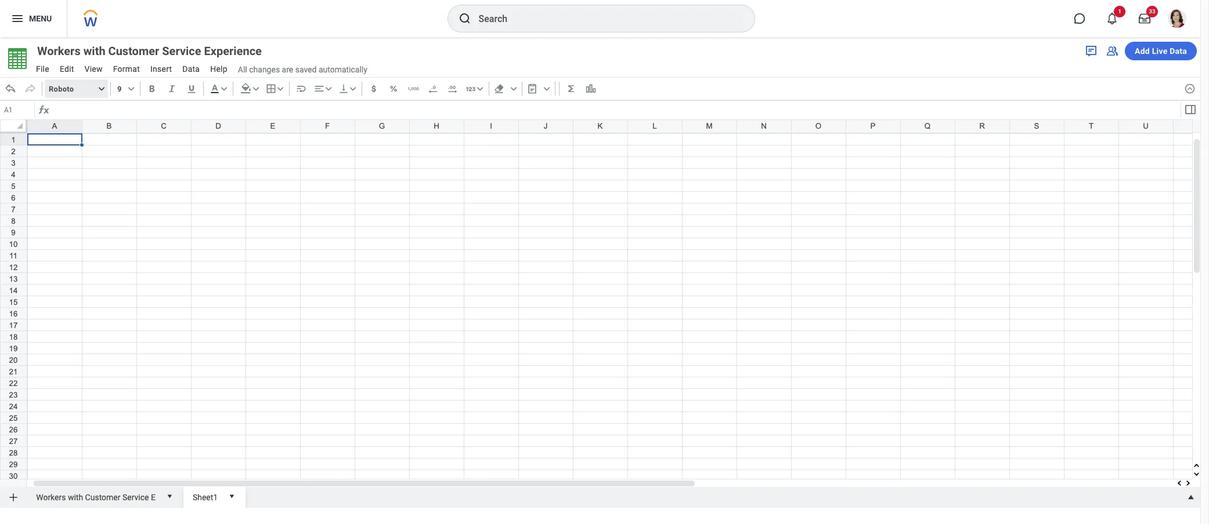 Task type: vqa. For each thing, say whether or not it's contained in the screenshot.
THE DOLLAR SIGN icon
yes



Task type: describe. For each thing, give the bounding box(es) containing it.
inbox large image
[[1139, 13, 1150, 24]]

add live data
[[1135, 46, 1187, 56]]

notifications large image
[[1106, 13, 1118, 24]]

menu button
[[0, 0, 67, 37]]

chart image
[[585, 83, 597, 95]]

2 chevron down small image from the left
[[274, 83, 286, 95]]

toolbar container region
[[0, 77, 1180, 100]]

chevron up circle image
[[1184, 83, 1196, 95]]

activity stream image
[[1084, 44, 1098, 58]]

underline image
[[186, 83, 197, 95]]

thousands comma image
[[407, 83, 419, 95]]

experience
[[204, 44, 262, 58]]

service for experience
[[162, 44, 201, 58]]

sheet1
[[193, 493, 218, 502]]

sheet1 button
[[188, 488, 222, 506]]

5 chevron down small image from the left
[[508, 83, 519, 95]]

remove zero image
[[427, 83, 439, 95]]

text wrap image
[[295, 83, 307, 95]]

service for e
[[122, 493, 149, 502]]

italics image
[[166, 83, 177, 95]]

are
[[282, 65, 293, 74]]

4 chevron down small image from the left
[[474, 83, 486, 95]]

all
[[238, 65, 247, 74]]

4 chevron down small image from the left
[[323, 83, 334, 95]]

menu
[[29, 14, 52, 23]]

add live data button
[[1125, 42, 1197, 60]]

dollar sign image
[[368, 83, 379, 95]]

bold image
[[146, 83, 158, 95]]

workers with customer service experience button
[[31, 43, 283, 59]]

workers for workers with customer service e
[[36, 493, 66, 502]]

paste image
[[526, 83, 538, 95]]

undo l image
[[5, 83, 16, 95]]

format
[[113, 64, 140, 74]]

menus menu bar
[[30, 61, 233, 79]]

Search Workday  search field
[[479, 6, 731, 31]]

e
[[151, 493, 155, 502]]

percentage image
[[388, 83, 399, 95]]

with for workers with customer service e
[[68, 493, 83, 502]]

all changes are saved automatically button
[[233, 64, 367, 75]]

workers with customer service e button
[[31, 488, 160, 506]]

file
[[36, 64, 49, 74]]

help
[[210, 64, 227, 74]]

all changes are saved automatically
[[238, 65, 367, 74]]

changes
[[249, 65, 280, 74]]

33 button
[[1132, 6, 1158, 31]]

insert
[[150, 64, 172, 74]]

roboto
[[49, 84, 74, 93]]

1
[[1118, 8, 1121, 15]]

customer for experience
[[108, 44, 159, 58]]

with for workers with customer service experience
[[83, 44, 105, 58]]



Task type: locate. For each thing, give the bounding box(es) containing it.
caret down small image for workers with customer service e
[[164, 491, 175, 503]]

1 button
[[1099, 6, 1126, 31]]

0 vertical spatial workers
[[37, 44, 80, 58]]

caret down small image for sheet1
[[226, 491, 238, 503]]

align bottom image
[[338, 83, 349, 95]]

add footer ws image
[[8, 492, 19, 504]]

chevron down small image inside 9 dropdown button
[[125, 83, 137, 95]]

data right live
[[1170, 46, 1187, 56]]

3 chevron down small image from the left
[[347, 83, 359, 95]]

workers up edit on the top left of the page
[[37, 44, 80, 58]]

0 vertical spatial with
[[83, 44, 105, 58]]

chevron down small image left border all icon
[[250, 83, 262, 95]]

grid
[[0, 120, 1209, 525]]

chevron down small image left eraser icon
[[474, 83, 486, 95]]

0 horizontal spatial service
[[122, 493, 149, 502]]

service
[[162, 44, 201, 58], [122, 493, 149, 502]]

data inside the menus menu bar
[[182, 64, 200, 74]]

automatically
[[319, 65, 367, 74]]

1 vertical spatial customer
[[85, 493, 120, 502]]

customer left the e
[[85, 493, 120, 502]]

data
[[1170, 46, 1187, 56], [182, 64, 200, 74]]

1 horizontal spatial service
[[162, 44, 201, 58]]

chevron down small image left align bottom image
[[323, 83, 334, 95]]

autosum image
[[565, 83, 577, 95]]

edit
[[60, 64, 74, 74]]

workers for workers with customer service experience
[[37, 44, 80, 58]]

customer for e
[[85, 493, 120, 502]]

add zero image
[[447, 83, 458, 95]]

chevron down small image down are
[[274, 83, 286, 95]]

live
[[1152, 46, 1168, 56]]

9 button
[[113, 80, 137, 98]]

media classroom image
[[1105, 44, 1119, 58]]

data up underline image
[[182, 64, 200, 74]]

service up insert
[[162, 44, 201, 58]]

Formula Bar text field
[[51, 102, 1180, 118]]

chevron down small image down help
[[218, 83, 230, 95]]

0 horizontal spatial data
[[182, 64, 200, 74]]

None text field
[[1, 102, 34, 118]]

chevron down small image left 9
[[96, 83, 107, 95]]

with
[[83, 44, 105, 58], [68, 493, 83, 502]]

customer
[[108, 44, 159, 58], [85, 493, 120, 502]]

numbers image
[[465, 83, 476, 95]]

caret down small image right the e
[[164, 491, 175, 503]]

1 vertical spatial workers
[[36, 493, 66, 502]]

data inside button
[[1170, 46, 1187, 56]]

chevron down small image right 9
[[125, 83, 137, 95]]

align left image
[[313, 83, 325, 95]]

roboto button
[[45, 80, 108, 98]]

workers
[[37, 44, 80, 58], [36, 493, 66, 502]]

3 chevron down small image from the left
[[250, 83, 262, 95]]

fx image
[[37, 103, 51, 117]]

0 horizontal spatial caret down small image
[[164, 491, 175, 503]]

service left the e
[[122, 493, 149, 502]]

workers with customer service e
[[36, 493, 155, 502]]

profile logan mcneil image
[[1168, 9, 1186, 30]]

formula editor image
[[1183, 103, 1197, 117]]

add
[[1135, 46, 1150, 56]]

view
[[85, 64, 103, 74]]

chevron down small image inside 'roboto' dropdown button
[[96, 83, 107, 95]]

chevron down small image right eraser icon
[[508, 83, 519, 95]]

1 horizontal spatial caret down small image
[[226, 491, 238, 503]]

caret down small image right sheet1 button
[[226, 491, 238, 503]]

1 vertical spatial data
[[182, 64, 200, 74]]

1 horizontal spatial data
[[1170, 46, 1187, 56]]

chevron down small image
[[96, 83, 107, 95], [274, 83, 286, 95], [347, 83, 359, 95], [474, 83, 486, 95], [508, 83, 519, 95], [541, 83, 552, 95]]

33
[[1149, 8, 1156, 15]]

0 vertical spatial customer
[[108, 44, 159, 58]]

eraser image
[[493, 83, 505, 95]]

workers with customer service experience
[[37, 44, 262, 58]]

0 vertical spatial service
[[162, 44, 201, 58]]

1 vertical spatial with
[[68, 493, 83, 502]]

justify image
[[10, 12, 24, 26]]

caret up image
[[1185, 492, 1197, 504]]

customer up the menus menu bar
[[108, 44, 159, 58]]

1 vertical spatial service
[[122, 493, 149, 502]]

1 chevron down small image from the left
[[96, 83, 107, 95]]

chevron down small image
[[125, 83, 137, 95], [218, 83, 230, 95], [250, 83, 262, 95], [323, 83, 334, 95]]

2 chevron down small image from the left
[[218, 83, 230, 95]]

saved
[[295, 65, 317, 74]]

2 caret down small image from the left
[[226, 491, 238, 503]]

caret down small image
[[164, 491, 175, 503], [226, 491, 238, 503]]

search image
[[458, 12, 472, 26]]

1 chevron down small image from the left
[[125, 83, 137, 95]]

border all image
[[265, 83, 277, 95]]

chevron down small image left dollar sign image
[[347, 83, 359, 95]]

workers right add footer ws 'image' at the bottom of page
[[36, 493, 66, 502]]

9
[[117, 84, 122, 93]]

chevron down small image right paste image at the top of page
[[541, 83, 552, 95]]

0 vertical spatial data
[[1170, 46, 1187, 56]]

6 chevron down small image from the left
[[541, 83, 552, 95]]

1 caret down small image from the left
[[164, 491, 175, 503]]



